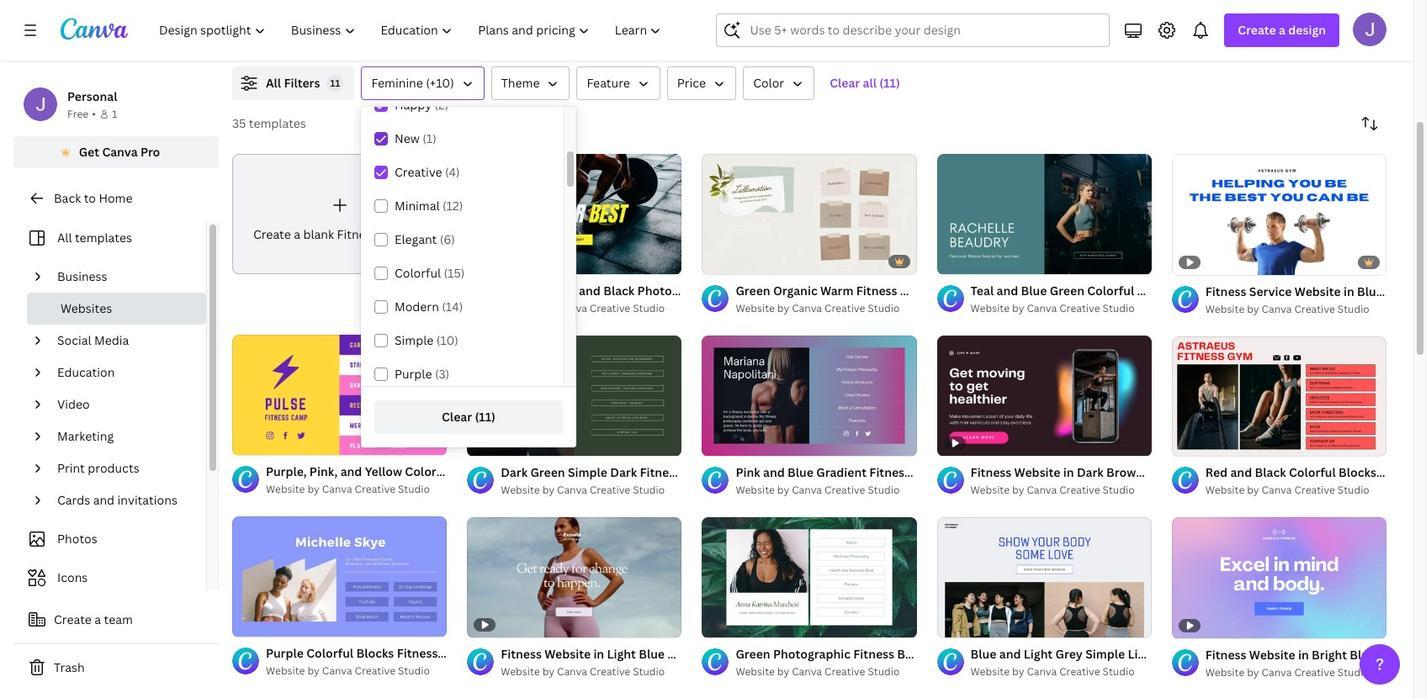 Task type: locate. For each thing, give the bounding box(es) containing it.
green organic warm fitness bio-link website image
[[702, 154, 917, 274]]

studio inside bright yellow and black photographic fitness service website website by canva creative studio
[[633, 301, 665, 315]]

None search field
[[716, 13, 1110, 47]]

fitness inside red and black colorful blocks fitness b website by canva creative studio
[[1379, 465, 1420, 481]]

1 vertical spatial purple
[[266, 646, 304, 662]]

link inside purple colorful blocks fitness bio-link website website by canva creative studio
[[464, 646, 488, 662]]

1 horizontal spatial purple
[[395, 366, 432, 382]]

1
[[112, 107, 117, 121], [949, 254, 954, 267], [949, 618, 954, 630]]

clear
[[830, 75, 860, 91], [442, 409, 472, 425]]

2 6 from the top
[[967, 618, 973, 630]]

website by canva creative studio link for bright yellow and black photographic fitness service website
[[501, 300, 682, 317]]

simple left (10)
[[395, 332, 434, 348]]

1 horizontal spatial pink
[[1180, 465, 1204, 481]]

by inside fitness website in dark brown neon pink gradients style website by canva creative studio
[[1012, 483, 1024, 498]]

website by canva creative studio
[[266, 482, 430, 497], [501, 665, 665, 679]]

1 horizontal spatial in
[[1298, 647, 1309, 663]]

teal and blue green colorful blocks fitness service website website by canva creative studio
[[971, 283, 1313, 315]]

dark green simple dark fitness bio-link website website by canva creative studio
[[501, 464, 780, 497]]

1 for teal
[[949, 254, 954, 267]]

(14)
[[442, 299, 463, 315]]

teal and blue green colorful blocks fitness service website image
[[937, 154, 1152, 274]]

fitness inside bright yellow and black photographic fitness service website website by canva creative studio
[[718, 283, 759, 299]]

1 for blue
[[949, 618, 954, 630]]

1 6 from the top
[[967, 254, 973, 267]]

a left 'blank'
[[294, 226, 300, 242]]

templates down back to home at the left top of the page
[[75, 230, 132, 246]]

0 horizontal spatial in
[[1063, 465, 1074, 481]]

in inside fitness service website in blue and wh website by canva creative studio
[[1344, 283, 1354, 299]]

service inside teal and blue green colorful blocks fitness service website website by canva creative studio
[[1221, 283, 1264, 299]]

in for fitness website in bright blue bright pu
[[1298, 647, 1309, 663]]

1 horizontal spatial website by canva creative studio
[[501, 665, 665, 679]]

and right red
[[1230, 465, 1252, 481]]

0 horizontal spatial clear
[[442, 409, 472, 425]]

a left design at top
[[1279, 22, 1286, 38]]

clear (11)
[[442, 409, 495, 425]]

green
[[736, 283, 770, 299], [1050, 283, 1084, 299], [530, 464, 565, 480], [736, 646, 770, 662]]

service inside bright yellow and black photographic fitness service website website by canva creative studio
[[761, 283, 804, 299]]

pro
[[140, 144, 160, 160]]

team
[[104, 612, 133, 628]]

0 vertical spatial create
[[1238, 22, 1276, 38]]

photographic inside bright yellow and black photographic fitness service website website by canva creative studio
[[637, 283, 715, 299]]

2 horizontal spatial blocks
[[1339, 465, 1376, 481]]

0 horizontal spatial (11)
[[475, 409, 495, 425]]

trash
[[54, 660, 85, 676]]

6 for teal
[[967, 254, 973, 267]]

35 templates
[[232, 115, 306, 131]]

simple down dark green simple dark fitness bio-link website image
[[568, 464, 607, 480]]

create for create a blank fitness website
[[253, 226, 291, 242]]

0 vertical spatial photographic
[[637, 283, 715, 299]]

creative inside purple colorful blocks fitness bio-link website website by canva creative studio
[[355, 664, 395, 678]]

1 horizontal spatial all
[[266, 75, 281, 91]]

2 of from the top
[[956, 618, 965, 630]]

purple inside purple colorful blocks fitness bio-link website website by canva creative studio
[[266, 646, 304, 662]]

clear left all
[[830, 75, 860, 91]]

create a blank fitness website
[[253, 226, 426, 242]]

to
[[84, 190, 96, 206]]

and inside red and black colorful blocks fitness b website by canva creative studio
[[1230, 465, 1252, 481]]

1 vertical spatial all
[[57, 230, 72, 246]]

canva
[[102, 144, 138, 160], [557, 301, 587, 315], [792, 301, 822, 315], [1027, 301, 1057, 315], [1262, 302, 1292, 316], [322, 482, 352, 497], [557, 483, 587, 497], [792, 483, 822, 497], [1027, 483, 1057, 498], [1262, 483, 1292, 498], [322, 664, 352, 678], [792, 664, 822, 679], [557, 665, 587, 679], [1027, 665, 1057, 679], [1262, 666, 1292, 680]]

green organic warm fitness bio-link website website by canva creative studio
[[736, 283, 996, 315]]

create a blank fitness website link
[[232, 154, 447, 275]]

bio- inside green organic warm fitness bio-link website website by canva creative studio
[[900, 283, 924, 299]]

and inside teal and blue green colorful blocks fitness service website website by canva creative studio
[[997, 283, 1018, 299]]

0 horizontal spatial website by canva creative studio
[[266, 482, 430, 497]]

filters
[[284, 75, 320, 91]]

light
[[1024, 646, 1053, 662], [1128, 646, 1157, 662]]

fitness inside blue and light grey simple light fitness service website website by canva creative studio
[[1160, 646, 1201, 662]]

2 vertical spatial 1
[[949, 618, 954, 630]]

create left 'blank'
[[253, 226, 291, 242]]

cards
[[57, 492, 90, 508]]

0 vertical spatial 1 of 6 link
[[937, 154, 1152, 274]]

studio inside the dark green simple dark fitness bio-link website website by canva creative studio
[[633, 483, 665, 497]]

and inside pink and blue gradient fitness bio-link website website by canva creative studio
[[763, 464, 785, 480]]

1 vertical spatial photographic
[[773, 646, 851, 662]]

0 vertical spatial (11)
[[879, 75, 900, 91]]

studio inside purple colorful blocks fitness bio-link website website by canva creative studio
[[398, 664, 430, 678]]

•
[[92, 107, 96, 121]]

canva inside fitness service website in blue and wh website by canva creative studio
[[1262, 302, 1292, 316]]

green inside the dark green simple dark fitness bio-link website website by canva creative studio
[[530, 464, 565, 480]]

0 vertical spatial 6
[[967, 254, 973, 267]]

free •
[[67, 107, 96, 121]]

1 horizontal spatial black
[[1255, 465, 1286, 481]]

1 vertical spatial of
[[956, 618, 965, 630]]

website by canva creative studio link for red and black colorful blocks fitness b
[[1205, 482, 1387, 499]]

back to home
[[54, 190, 133, 206]]

1 horizontal spatial bright
[[1312, 647, 1347, 663]]

service inside blue and light grey simple light fitness service website website by canva creative studio
[[1203, 646, 1246, 662]]

clear for clear (11)
[[442, 409, 472, 425]]

studio inside fitness website in dark brown neon pink gradients style website by canva creative studio
[[1103, 483, 1135, 498]]

website by canva creative studio link for blue and light grey simple light fitness service website
[[971, 664, 1152, 681]]

Sort by button
[[1353, 107, 1387, 141]]

simple right grey
[[1085, 646, 1125, 662]]

bio- inside purple colorful blocks fitness bio-link website website by canva creative studio
[[441, 646, 464, 662]]

0 horizontal spatial light
[[1024, 646, 1053, 662]]

brown
[[1106, 465, 1143, 481]]

all for all filters
[[266, 75, 281, 91]]

light left grey
[[1024, 646, 1053, 662]]

1 horizontal spatial blocks
[[1137, 283, 1175, 299]]

service
[[761, 283, 804, 299], [1221, 283, 1264, 299], [1249, 283, 1292, 299], [1203, 646, 1246, 662]]

2 horizontal spatial bright
[[1379, 647, 1414, 663]]

1 horizontal spatial simple
[[568, 464, 607, 480]]

1 of from the top
[[956, 254, 965, 267]]

1 of 6 link
[[937, 154, 1152, 274], [937, 518, 1152, 638]]

1 horizontal spatial dark
[[610, 464, 637, 480]]

0 vertical spatial 1
[[112, 107, 117, 121]]

canva inside green organic warm fitness bio-link website website by canva creative studio
[[792, 301, 822, 315]]

website by canva creative studio link for purple colorful blocks fitness bio-link website
[[266, 663, 447, 680]]

black inside bright yellow and black photographic fitness service website website by canva creative studio
[[603, 283, 635, 299]]

2 horizontal spatial simple
[[1085, 646, 1125, 662]]

1 vertical spatial in
[[1063, 465, 1074, 481]]

fitness inside fitness service website in blue and wh website by canva creative studio
[[1205, 283, 1246, 299]]

fitness website in dark brown neon pink gradients style link
[[971, 464, 1295, 482]]

dark inside fitness website in dark brown neon pink gradients style website by canva creative studio
[[1077, 465, 1104, 481]]

all down back
[[57, 230, 72, 246]]

photographic inside the green photographic fitness bio-link website website by canva creative studio
[[773, 646, 851, 662]]

1 horizontal spatial a
[[294, 226, 300, 242]]

purple, pink, and yellow colorful blocks fitness bio-link website image
[[232, 335, 447, 456]]

create inside dropdown button
[[1238, 22, 1276, 38]]

all
[[266, 75, 281, 91], [57, 230, 72, 246]]

1 of 6
[[949, 254, 973, 267], [949, 618, 973, 630]]

2 1 of 6 link from the top
[[937, 518, 1152, 638]]

price
[[677, 75, 706, 91]]

2 vertical spatial simple
[[1085, 646, 1125, 662]]

0 vertical spatial website by canva creative studio
[[266, 482, 430, 497]]

0 horizontal spatial black
[[603, 283, 635, 299]]

1 1 of 6 from the top
[[949, 254, 973, 267]]

0 horizontal spatial pink
[[736, 464, 760, 480]]

a for design
[[1279, 22, 1286, 38]]

2 vertical spatial create
[[54, 612, 92, 628]]

photographic
[[637, 283, 715, 299], [773, 646, 851, 662]]

creative inside blue and light grey simple light fitness service website website by canva creative studio
[[1059, 665, 1100, 679]]

website inside "element"
[[380, 226, 426, 242]]

website by canva creative studio link
[[501, 300, 682, 317], [736, 300, 917, 317], [971, 300, 1152, 317], [1205, 301, 1387, 318], [266, 482, 447, 498], [501, 482, 682, 499], [736, 482, 917, 499], [971, 482, 1152, 499], [1205, 482, 1387, 499], [266, 663, 447, 680], [736, 664, 917, 680], [501, 664, 682, 681], [971, 664, 1152, 681], [1205, 665, 1387, 681]]

1 vertical spatial (11)
[[475, 409, 495, 425]]

modern
[[395, 299, 439, 315]]

black right yellow
[[603, 283, 635, 299]]

all left filters
[[266, 75, 281, 91]]

fitness inside fitness website in dark brown neon pink gradients style website by canva creative studio
[[971, 465, 1012, 481]]

0 vertical spatial black
[[603, 283, 635, 299]]

0 vertical spatial 1 of 6
[[949, 254, 973, 267]]

1 light from the left
[[1024, 646, 1053, 662]]

0 vertical spatial all
[[266, 75, 281, 91]]

and for cards and invitations
[[93, 492, 115, 508]]

and inside 'link'
[[93, 492, 115, 508]]

canva inside the green photographic fitness bio-link website website by canva creative studio
[[792, 664, 822, 679]]

1 vertical spatial templates
[[75, 230, 132, 246]]

cards and invitations
[[57, 492, 177, 508]]

create a team button
[[13, 603, 219, 637]]

education link
[[50, 357, 196, 389]]

black right red
[[1255, 465, 1286, 481]]

purple colorful blocks fitness bio-link website image
[[232, 517, 447, 637]]

bright
[[501, 283, 536, 299], [1312, 647, 1347, 663], [1379, 647, 1414, 663]]

2 vertical spatial in
[[1298, 647, 1309, 663]]

0 vertical spatial templates
[[249, 115, 306, 131]]

bio- inside the green photographic fitness bio-link website website by canva creative studio
[[897, 646, 921, 662]]

0 vertical spatial simple
[[395, 332, 434, 348]]

studio inside teal and blue green colorful blocks fitness service website website by canva creative studio
[[1103, 301, 1135, 315]]

and left grey
[[999, 646, 1021, 662]]

feature
[[587, 75, 630, 91]]

0 horizontal spatial purple
[[266, 646, 304, 662]]

1 vertical spatial website by canva creative studio
[[501, 665, 665, 679]]

1 vertical spatial a
[[294, 226, 300, 242]]

0 horizontal spatial a
[[94, 612, 101, 628]]

0 vertical spatial purple
[[395, 366, 432, 382]]

1 vertical spatial black
[[1255, 465, 1286, 481]]

2 horizontal spatial create
[[1238, 22, 1276, 38]]

and for red and black colorful blocks fitness b website by canva creative studio
[[1230, 465, 1252, 481]]

fitness
[[337, 226, 377, 242], [718, 283, 759, 299], [856, 283, 897, 299], [1178, 283, 1219, 299], [1205, 283, 1246, 299], [640, 464, 681, 480], [869, 464, 910, 480], [971, 465, 1012, 481], [1379, 465, 1420, 481], [397, 646, 438, 662], [853, 646, 894, 662], [1160, 646, 1201, 662], [1205, 647, 1246, 663]]

in for fitness website in dark brown neon pink gradients style
[[1063, 465, 1074, 481]]

print
[[57, 460, 85, 476]]

1 horizontal spatial clear
[[830, 75, 860, 91]]

in inside the fitness website in bright blue bright pu website by canva creative studio
[[1298, 647, 1309, 663]]

11
[[330, 77, 340, 89]]

teal
[[971, 283, 994, 299]]

and right cards
[[93, 492, 115, 508]]

blocks
[[1137, 283, 1175, 299], [1339, 465, 1376, 481], [356, 646, 394, 662]]

create inside button
[[54, 612, 92, 628]]

0 horizontal spatial templates
[[75, 230, 132, 246]]

0 vertical spatial blocks
[[1137, 283, 1175, 299]]

minimal
[[395, 198, 440, 214]]

by inside the green photographic fitness bio-link website website by canva creative studio
[[777, 664, 789, 679]]

website
[[380, 226, 426, 242], [807, 283, 853, 299], [950, 283, 996, 299], [1267, 283, 1313, 299], [1295, 283, 1341, 299], [501, 301, 540, 315], [736, 301, 775, 315], [971, 301, 1010, 315], [1205, 302, 1245, 316], [734, 464, 780, 480], [963, 464, 1009, 480], [1014, 465, 1060, 481], [266, 482, 305, 497], [501, 483, 540, 497], [736, 483, 775, 497], [971, 483, 1010, 498], [1205, 483, 1245, 498], [491, 646, 537, 662], [947, 646, 993, 662], [1249, 646, 1295, 662], [1249, 647, 1295, 663], [266, 664, 305, 678], [736, 664, 775, 679], [501, 665, 540, 679], [971, 665, 1010, 679], [1205, 666, 1245, 680]]

a inside button
[[94, 612, 101, 628]]

new
[[395, 130, 420, 146]]

a inside "element"
[[294, 226, 300, 242]]

green photographic fitness bio-link website website by canva creative studio
[[736, 646, 993, 679]]

0 horizontal spatial blocks
[[356, 646, 394, 662]]

elegant
[[395, 231, 437, 247]]

1 of 6 for blue
[[949, 618, 973, 630]]

link inside the green photographic fitness bio-link website website by canva creative studio
[[921, 646, 944, 662]]

0 vertical spatial clear
[[830, 75, 860, 91]]

0 horizontal spatial all
[[57, 230, 72, 246]]

simple inside blue and light grey simple light fitness service website website by canva creative studio
[[1085, 646, 1125, 662]]

1 vertical spatial 6
[[967, 618, 973, 630]]

feature button
[[577, 66, 660, 100]]

1 horizontal spatial light
[[1128, 646, 1157, 662]]

create
[[1238, 22, 1276, 38], [253, 226, 291, 242], [54, 612, 92, 628]]

studio inside the green photographic fitness bio-link website website by canva creative studio
[[868, 664, 900, 679]]

fitness website in dark brown neon pink gradients style website by canva creative studio
[[971, 465, 1295, 498]]

canva inside the fitness website in bright blue bright pu website by canva creative studio
[[1262, 666, 1292, 680]]

0 horizontal spatial bright
[[501, 283, 536, 299]]

website by canva creative studio link for dark green simple dark fitness bio-link website
[[501, 482, 682, 499]]

pink and blue gradient fitness bio-link website link
[[736, 463, 1009, 482]]

link
[[924, 283, 947, 299], [707, 464, 731, 480], [937, 464, 960, 480], [464, 646, 488, 662], [921, 646, 944, 662]]

bright yellow and black photographic fitness service website image
[[467, 154, 682, 274]]

marketing link
[[50, 421, 196, 453]]

blocks inside red and black colorful blocks fitness b website by canva creative studio
[[1339, 465, 1376, 481]]

fitness website templates image
[[1028, 0, 1387, 46], [1028, 0, 1387, 46]]

and left wh
[[1386, 283, 1408, 299]]

a inside dropdown button
[[1279, 22, 1286, 38]]

creative (4)
[[395, 164, 460, 180]]

1 vertical spatial simple
[[568, 464, 607, 480]]

blue and light grey simple light fitness service website image
[[937, 518, 1152, 638]]

1 vertical spatial 1
[[949, 254, 954, 267]]

0 vertical spatial in
[[1344, 283, 1354, 299]]

0 vertical spatial of
[[956, 254, 965, 267]]

dark for fitness
[[1077, 465, 1104, 481]]

create down icons
[[54, 612, 92, 628]]

purple colorful blocks fitness bio-link website link
[[266, 645, 537, 663]]

2 vertical spatial blocks
[[356, 646, 394, 662]]

green inside green organic warm fitness bio-link website website by canva creative studio
[[736, 283, 770, 299]]

fitness inside the fitness website in bright blue bright pu website by canva creative studio
[[1205, 647, 1246, 663]]

0 vertical spatial a
[[1279, 22, 1286, 38]]

fitness inside the green photographic fitness bio-link website website by canva creative studio
[[853, 646, 894, 662]]

clear down (3)
[[442, 409, 472, 425]]

blue inside pink and blue gradient fitness bio-link website website by canva creative studio
[[788, 464, 814, 480]]

35
[[232, 115, 246, 131]]

1 vertical spatial blocks
[[1339, 465, 1376, 481]]

2 1 of 6 from the top
[[949, 618, 973, 630]]

dark for dark
[[610, 464, 637, 480]]

light right grey
[[1128, 646, 1157, 662]]

creative inside the fitness website in bright blue bright pu website by canva creative studio
[[1294, 666, 1335, 680]]

1 horizontal spatial create
[[253, 226, 291, 242]]

create left design at top
[[1238, 22, 1276, 38]]

invitations
[[117, 492, 177, 508]]

templates right 35
[[249, 115, 306, 131]]

of for blue and light grey simple light fitness service website
[[956, 618, 965, 630]]

0 horizontal spatial simple
[[395, 332, 434, 348]]

red and black colorful blocks fitness bio-link website image
[[1172, 336, 1387, 457]]

all filters
[[266, 75, 320, 91]]

canva inside teal and blue green colorful blocks fitness service website website by canva creative studio
[[1027, 301, 1057, 315]]

2 horizontal spatial dark
[[1077, 465, 1104, 481]]

and right teal
[[997, 283, 1018, 299]]

2 horizontal spatial in
[[1344, 283, 1354, 299]]

fitness inside the dark green simple dark fitness bio-link website website by canva creative studio
[[640, 464, 681, 480]]

Search search field
[[750, 14, 1099, 46]]

0 horizontal spatial photographic
[[637, 283, 715, 299]]

dark green simple dark fitness bio-link website link
[[501, 463, 780, 482]]

and left gradient
[[763, 464, 785, 480]]

1 vertical spatial create
[[253, 226, 291, 242]]

a
[[1279, 22, 1286, 38], [294, 226, 300, 242], [94, 612, 101, 628]]

by inside red and black colorful blocks fitness b website by canva creative studio
[[1247, 483, 1259, 498]]

and for blue and light grey simple light fitness service website website by canva creative studio
[[999, 646, 1021, 662]]

2 horizontal spatial a
[[1279, 22, 1286, 38]]

11 filter options selected element
[[327, 75, 344, 92]]

1 vertical spatial clear
[[442, 409, 472, 425]]

fitness inside pink and blue gradient fitness bio-link website website by canva creative studio
[[869, 464, 910, 480]]

of
[[956, 254, 965, 267], [956, 618, 965, 630]]

green photographic fitness bio-link website link
[[736, 645, 993, 664]]

1 horizontal spatial photographic
[[773, 646, 851, 662]]

all for all templates
[[57, 230, 72, 246]]

a left team
[[94, 612, 101, 628]]

0 horizontal spatial create
[[54, 612, 92, 628]]

website by canva creative studio link for pink and blue gradient fitness bio-link website
[[736, 482, 917, 499]]

in inside fitness website in dark brown neon pink gradients style website by canva creative studio
[[1063, 465, 1074, 481]]

and right yellow
[[579, 283, 601, 299]]

1 1 of 6 link from the top
[[937, 154, 1152, 274]]

templates for all templates
[[75, 230, 132, 246]]

studio inside fitness service website in blue and wh website by canva creative studio
[[1338, 302, 1370, 316]]

1 vertical spatial 1 of 6
[[949, 618, 973, 630]]

1 of 6 for teal
[[949, 254, 973, 267]]

in
[[1344, 283, 1354, 299], [1063, 465, 1074, 481], [1298, 647, 1309, 663]]

2 vertical spatial a
[[94, 612, 101, 628]]

get
[[79, 144, 99, 160]]

1 vertical spatial 1 of 6 link
[[937, 518, 1152, 638]]

icons
[[57, 570, 88, 586]]

1 horizontal spatial templates
[[249, 115, 306, 131]]

blue inside the fitness website in bright blue bright pu website by canva creative studio
[[1350, 647, 1376, 663]]

fitness service website in blue and wh link
[[1205, 282, 1426, 301]]

canva inside button
[[102, 144, 138, 160]]

clear for clear all (11)
[[830, 75, 860, 91]]

by inside fitness service website in blue and wh website by canva creative studio
[[1247, 302, 1259, 316]]

personal
[[67, 88, 117, 104]]



Task type: describe. For each thing, give the bounding box(es) containing it.
style
[[1266, 465, 1295, 481]]

happy (2)
[[395, 97, 449, 113]]

fitness service website in blue and wh website by canva creative studio
[[1205, 283, 1426, 316]]

icons link
[[24, 562, 196, 594]]

blue and light grey simple light fitness service website link
[[971, 646, 1295, 664]]

modern (14)
[[395, 299, 463, 315]]

canva inside fitness website in dark brown neon pink gradients style website by canva creative studio
[[1027, 483, 1057, 498]]

elegant (6)
[[395, 231, 455, 247]]

fitness inside purple colorful blocks fitness bio-link website website by canva creative studio
[[397, 646, 438, 662]]

create a design button
[[1224, 13, 1339, 47]]

canva inside the dark green simple dark fitness bio-link website website by canva creative studio
[[557, 483, 587, 497]]

create for create a team
[[54, 612, 92, 628]]

website by canva creative studio link for teal and blue green colorful blocks fitness service website
[[971, 300, 1152, 317]]

canva inside purple colorful blocks fitness bio-link website website by canva creative studio
[[322, 664, 352, 678]]

2 light from the left
[[1128, 646, 1157, 662]]

back
[[54, 190, 81, 206]]

jacob simon image
[[1353, 13, 1387, 46]]

clear all (11)
[[830, 75, 900, 91]]

bright yellow and black photographic fitness service website link
[[501, 282, 853, 300]]

by inside green organic warm fitness bio-link website website by canva creative studio
[[777, 301, 789, 315]]

video
[[57, 396, 90, 412]]

by inside blue and light grey simple light fitness service website website by canva creative studio
[[1012, 665, 1024, 679]]

gradients
[[1207, 465, 1263, 481]]

studio inside blue and light grey simple light fitness service website website by canva creative studio
[[1103, 665, 1135, 679]]

blue and light grey simple light fitness service website website by canva creative studio
[[971, 646, 1295, 679]]

1 of 6 link for light
[[937, 518, 1152, 638]]

(15)
[[444, 265, 465, 281]]

neon
[[1146, 465, 1177, 481]]

photos link
[[24, 523, 196, 555]]

creative inside fitness website in dark brown neon pink gradients style website by canva creative studio
[[1059, 483, 1100, 498]]

(2)
[[435, 97, 449, 113]]

free
[[67, 107, 89, 121]]

social
[[57, 332, 91, 348]]

clear (11) button
[[374, 400, 563, 434]]

1 of 6 link for blue
[[937, 154, 1152, 274]]

by inside purple colorful blocks fitness bio-link website website by canva creative studio
[[307, 664, 320, 678]]

happy
[[395, 97, 432, 113]]

purple colorful blocks fitness bio-link website website by canva creative studio
[[266, 646, 537, 678]]

link inside pink and blue gradient fitness bio-link website website by canva creative studio
[[937, 464, 960, 480]]

blue inside fitness service website in blue and wh website by canva creative studio
[[1357, 283, 1383, 299]]

black inside red and black colorful blocks fitness b website by canva creative studio
[[1255, 465, 1286, 481]]

(1)
[[422, 130, 436, 146]]

blocks inside teal and blue green colorful blocks fitness service website website by canva creative studio
[[1137, 283, 1175, 299]]

simple (10)
[[395, 332, 458, 348]]

photos
[[57, 531, 97, 547]]

pink and blue gradient fitness bio-link website image
[[702, 335, 917, 456]]

link inside the dark green simple dark fitness bio-link website website by canva creative studio
[[707, 464, 731, 480]]

website by canva creative studio link for green organic warm fitness bio-link website
[[736, 300, 917, 317]]

studio inside green organic warm fitness bio-link website website by canva creative studio
[[868, 301, 900, 315]]

by inside the dark green simple dark fitness bio-link website website by canva creative studio
[[542, 483, 554, 497]]

by inside pink and blue gradient fitness bio-link website website by canva creative studio
[[777, 483, 789, 497]]

organic
[[773, 283, 818, 299]]

link inside green organic warm fitness bio-link website website by canva creative studio
[[924, 283, 947, 299]]

(12)
[[443, 198, 463, 214]]

studio inside the fitness website in bright blue bright pu website by canva creative studio
[[1338, 666, 1370, 680]]

0 horizontal spatial dark
[[501, 464, 528, 480]]

website by canva creative studio link for fitness service website in blue and wh
[[1205, 301, 1387, 318]]

media
[[94, 332, 129, 348]]

fitness inside green organic warm fitness bio-link website website by canva creative studio
[[856, 283, 897, 299]]

yellow
[[539, 283, 576, 299]]

colorful inside purple colorful blocks fitness bio-link website website by canva creative studio
[[306, 646, 353, 662]]

blue inside teal and blue green colorful blocks fitness service website website by canva creative studio
[[1021, 283, 1047, 299]]

teal and blue green colorful blocks fitness service website link
[[971, 282, 1313, 300]]

red and black colorful blocks fitness b link
[[1205, 464, 1426, 482]]

simple inside the dark green simple dark fitness bio-link website website by canva creative studio
[[568, 464, 607, 480]]

fitness inside "element"
[[337, 226, 377, 242]]

(4)
[[445, 164, 460, 180]]

colorful inside red and black colorful blocks fitness b website by canva creative studio
[[1289, 465, 1336, 481]]

website by canva creative studio link for fitness website in dark brown neon pink gradients style
[[971, 482, 1152, 499]]

theme
[[501, 75, 540, 91]]

create a team
[[54, 612, 133, 628]]

studio inside red and black colorful blocks fitness b website by canva creative studio
[[1338, 483, 1370, 498]]

green organic warm fitness bio-link website link
[[736, 282, 996, 300]]

creative inside bright yellow and black photographic fitness service website website by canva creative studio
[[590, 301, 630, 315]]

and for pink and blue gradient fitness bio-link website website by canva creative studio
[[763, 464, 785, 480]]

feminine
[[371, 75, 423, 91]]

social media link
[[50, 325, 196, 357]]

print products
[[57, 460, 139, 476]]

creative inside pink and blue gradient fitness bio-link website website by canva creative studio
[[825, 483, 865, 497]]

bio- inside the dark green simple dark fitness bio-link website website by canva creative studio
[[684, 464, 707, 480]]

creative inside the dark green simple dark fitness bio-link website website by canva creative studio
[[590, 483, 630, 497]]

education
[[57, 364, 115, 380]]

back to home link
[[13, 182, 219, 215]]

by inside the fitness website in bright blue bright pu website by canva creative studio
[[1247, 666, 1259, 680]]

(6)
[[440, 231, 455, 247]]

grey
[[1055, 646, 1083, 662]]

(10)
[[436, 332, 458, 348]]

and for teal and blue green colorful blocks fitness service website website by canva creative studio
[[997, 283, 1018, 299]]

red
[[1205, 465, 1228, 481]]

clear all (11) button
[[821, 66, 908, 100]]

pu
[[1417, 647, 1426, 663]]

a for blank
[[294, 226, 300, 242]]

(+10)
[[426, 75, 454, 91]]

bright inside bright yellow and black photographic fitness service website website by canva creative studio
[[501, 283, 536, 299]]

canva inside bright yellow and black photographic fitness service website website by canva creative studio
[[557, 301, 587, 315]]

create a design
[[1238, 22, 1326, 38]]

of for teal and blue green colorful blocks fitness service website
[[956, 254, 965, 267]]

website by canva creative studio link for green photographic fitness bio-link website
[[736, 664, 917, 680]]

green inside the green photographic fitness bio-link website website by canva creative studio
[[736, 646, 770, 662]]

all templates link
[[24, 222, 196, 254]]

purple (3)
[[395, 366, 449, 382]]

gradient
[[816, 464, 867, 480]]

creative inside the green photographic fitness bio-link website website by canva creative studio
[[825, 664, 865, 679]]

a for team
[[94, 612, 101, 628]]

blocks inside purple colorful blocks fitness bio-link website website by canva creative studio
[[356, 646, 394, 662]]

website by canva creative studio link for fitness website in bright blue bright pu
[[1205, 665, 1387, 681]]

canva inside red and black colorful blocks fitness b website by canva creative studio
[[1262, 483, 1292, 498]]

create a blank fitness website element
[[232, 154, 447, 275]]

purple for purple (3)
[[395, 366, 432, 382]]

by inside teal and blue green colorful blocks fitness service website website by canva creative studio
[[1012, 301, 1024, 315]]

canva inside blue and light grey simple light fitness service website website by canva creative studio
[[1027, 665, 1057, 679]]

studio inside pink and blue gradient fitness bio-link website website by canva creative studio
[[868, 483, 900, 497]]

create for create a design
[[1238, 22, 1276, 38]]

creative inside teal and blue green colorful blocks fitness service website website by canva creative studio
[[1059, 301, 1100, 315]]

fitness inside teal and blue green colorful blocks fitness service website website by canva creative studio
[[1178, 283, 1219, 299]]

print products link
[[50, 453, 196, 485]]

dark green simple dark fitness bio-link website image
[[467, 335, 682, 456]]

website inside red and black colorful blocks fitness b website by canva creative studio
[[1205, 483, 1245, 498]]

1 horizontal spatial (11)
[[879, 75, 900, 91]]

purple for purple colorful blocks fitness bio-link website website by canva creative studio
[[266, 646, 304, 662]]

colorful inside teal and blue green colorful blocks fitness service website website by canva creative studio
[[1087, 283, 1134, 299]]

get canva pro button
[[13, 136, 219, 168]]

service inside fitness service website in blue and wh website by canva creative studio
[[1249, 283, 1292, 299]]

canva inside pink and blue gradient fitness bio-link website website by canva creative studio
[[792, 483, 822, 497]]

6 for blue
[[967, 618, 973, 630]]

color
[[753, 75, 784, 91]]

and inside bright yellow and black photographic fitness service website website by canva creative studio
[[579, 283, 601, 299]]

creative inside fitness service website in blue and wh website by canva creative studio
[[1294, 302, 1335, 316]]

pink and blue gradient fitness bio-link website website by canva creative studio
[[736, 464, 1009, 497]]

pink inside fitness website in dark brown neon pink gradients style website by canva creative studio
[[1180, 465, 1204, 481]]

green inside teal and blue green colorful blocks fitness service website website by canva creative studio
[[1050, 283, 1084, 299]]

cards and invitations link
[[50, 485, 196, 517]]

green photographic fitness bio-link website image
[[702, 517, 917, 638]]

red and black colorful blocks fitness b website by canva creative studio
[[1205, 465, 1426, 498]]

websites
[[61, 300, 112, 316]]

top level navigation element
[[148, 13, 676, 47]]

bio- inside pink and blue gradient fitness bio-link website website by canva creative studio
[[913, 464, 937, 480]]

wh
[[1410, 283, 1426, 299]]

bright yellow and black photographic fitness service website website by canva creative studio
[[501, 283, 853, 315]]

fitness website in bright blue bright pu link
[[1205, 646, 1426, 665]]

(3)
[[435, 366, 449, 382]]

blue inside blue and light grey simple light fitness service website website by canva creative studio
[[971, 646, 997, 662]]

pink inside pink and blue gradient fitness bio-link website website by canva creative studio
[[736, 464, 760, 480]]

feminine (+10) button
[[361, 66, 484, 100]]

templates for 35 templates
[[249, 115, 306, 131]]

by inside bright yellow and black photographic fitness service website website by canva creative studio
[[542, 301, 554, 315]]

trash link
[[13, 651, 219, 685]]

get canva pro
[[79, 144, 160, 160]]

creative inside green organic warm fitness bio-link website website by canva creative studio
[[825, 301, 865, 315]]

creative inside red and black colorful blocks fitness b website by canva creative studio
[[1294, 483, 1335, 498]]

new (1)
[[395, 130, 436, 146]]

theme button
[[491, 66, 570, 100]]

video link
[[50, 389, 196, 421]]

design
[[1288, 22, 1326, 38]]

social media
[[57, 332, 129, 348]]

fitness website in bright blue bright pu website by canva creative studio
[[1205, 647, 1426, 680]]

warm
[[820, 283, 854, 299]]

blank
[[303, 226, 334, 242]]



Task type: vqa. For each thing, say whether or not it's contained in the screenshot.


